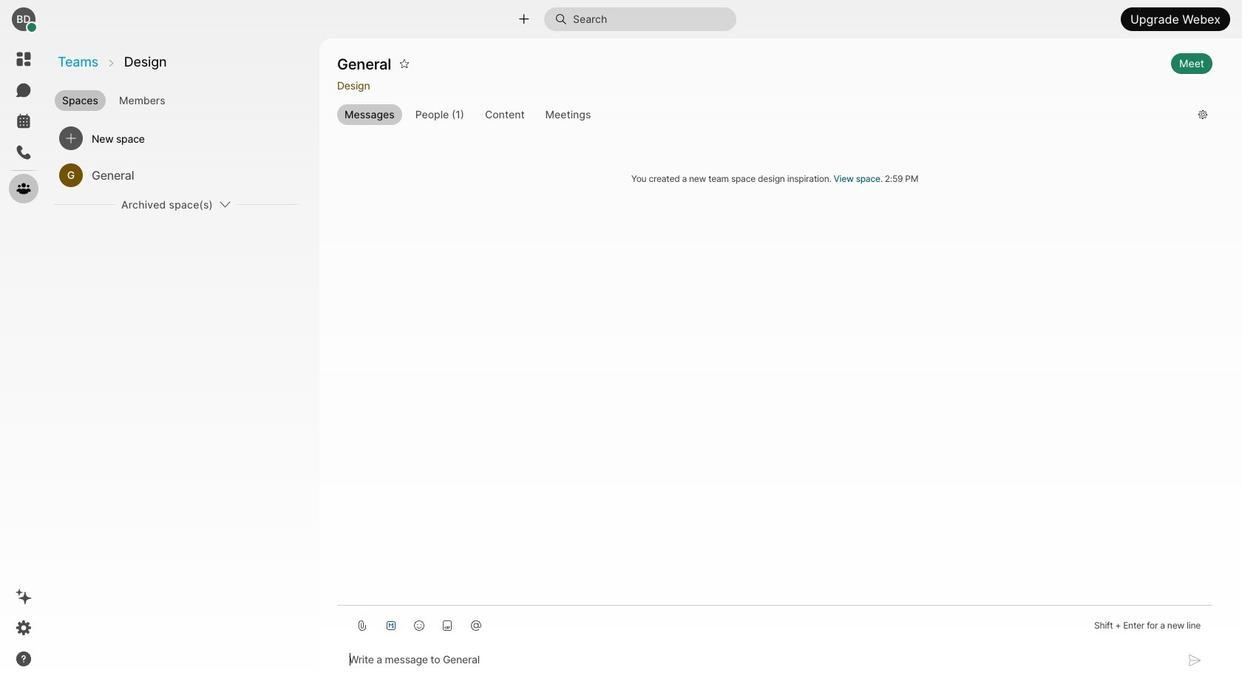 Task type: describe. For each thing, give the bounding box(es) containing it.
webex tab list
[[9, 44, 38, 203]]

arrow down_16 image
[[219, 198, 231, 210]]



Task type: locate. For each thing, give the bounding box(es) containing it.
message composer toolbar element
[[337, 605, 1213, 640]]

general list item
[[53, 157, 299, 194]]

list item
[[53, 120, 299, 157]]

group
[[337, 105, 1187, 125]]

tab list
[[52, 84, 318, 112]]

navigation
[[0, 38, 47, 687]]



Task type: vqa. For each thing, say whether or not it's contained in the screenshot.
Messaging tab
no



